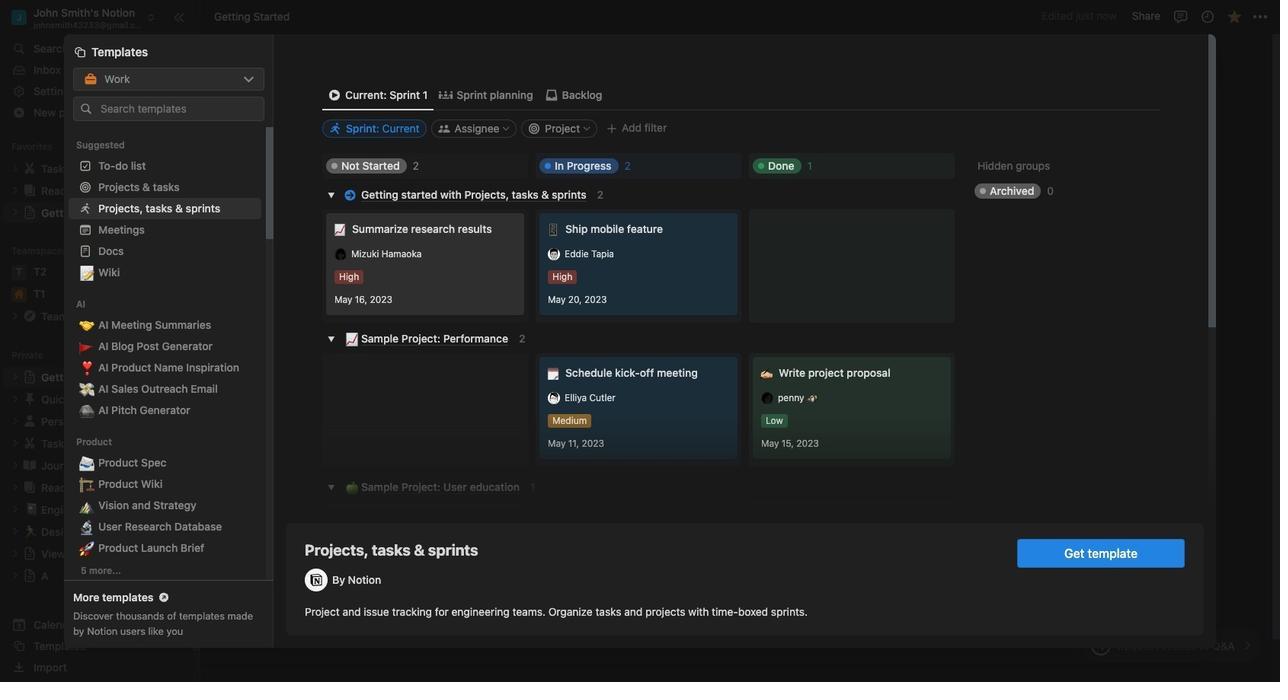 Task type: vqa. For each thing, say whether or not it's contained in the screenshot.
Search templates TEXT FIELD
yes



Task type: locate. For each thing, give the bounding box(es) containing it.
💸 image
[[79, 380, 94, 400]]

updates image
[[1200, 9, 1215, 24]]

🪨 image
[[79, 401, 94, 421]]

close sidebar image
[[173, 11, 185, 23]]

📝 image
[[79, 263, 94, 283]]

⛰️ image
[[79, 496, 94, 516]]

🚀 image
[[79, 539, 94, 559]]

❣️ image
[[79, 358, 94, 378]]

Search templates text field
[[101, 103, 257, 115]]



Task type: describe. For each thing, give the bounding box(es) containing it.
🔬 image
[[79, 518, 94, 537]]

🚩 image
[[79, 337, 94, 357]]

🏗 image
[[79, 475, 94, 495]]

📨 image
[[79, 454, 94, 473]]

comments image
[[1173, 9, 1188, 24]]

👋 image
[[468, 165, 484, 185]]

add a page image
[[169, 350, 180, 361]]

favorited image
[[1227, 9, 1242, 24]]

👉 image
[[468, 476, 484, 496]]



